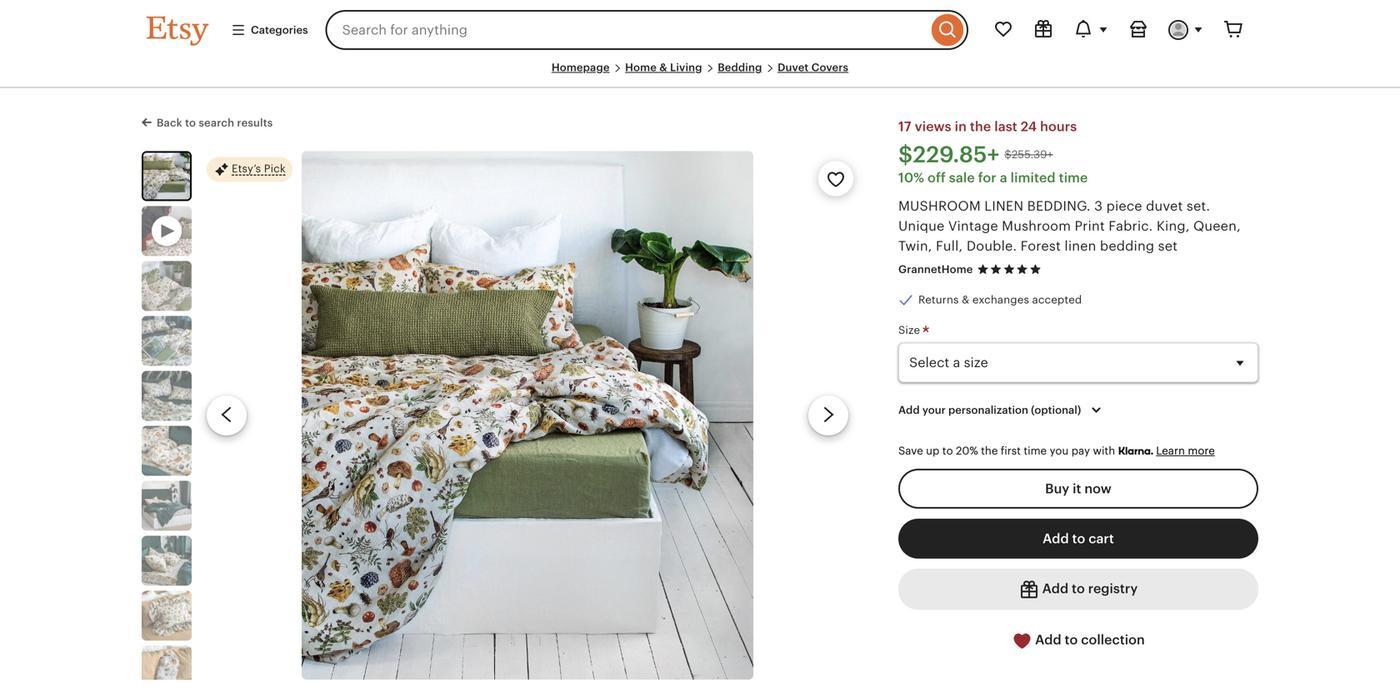Task type: describe. For each thing, give the bounding box(es) containing it.
buy it now button
[[899, 469, 1259, 509]]

3
[[1095, 199, 1103, 214]]

add to collection button
[[899, 621, 1259, 662]]

24
[[1021, 119, 1037, 134]]

mushroom linen bedding. 3 piece duvet set. unique vintage image 6 image
[[142, 481, 192, 531]]

the inside save up to 20% the first time you pay with klarna. learn more
[[981, 445, 998, 458]]

buy
[[1045, 482, 1070, 497]]

buy it now
[[1045, 482, 1112, 497]]

add for add your personalization (optional)
[[899, 404, 920, 417]]

menu bar containing homepage
[[147, 60, 1254, 89]]

back to search results
[[157, 117, 273, 129]]

grannethome link
[[899, 263, 973, 276]]

categories
[[251, 24, 308, 36]]

living
[[670, 61, 702, 74]]

bedding
[[1100, 239, 1155, 254]]

add to registry
[[1039, 582, 1138, 597]]

& for home
[[660, 61, 667, 74]]

home & living
[[625, 61, 702, 74]]

20%
[[956, 445, 978, 458]]

back
[[157, 117, 182, 129]]

registry
[[1088, 582, 1138, 597]]

vintage
[[948, 219, 998, 234]]

homepage
[[552, 61, 610, 74]]

time for limited
[[1059, 170, 1088, 185]]

off
[[928, 170, 946, 185]]

queen,
[[1194, 219, 1241, 234]]

duvet covers link
[[778, 61, 849, 74]]

mushroom
[[1002, 219, 1071, 234]]

size
[[899, 324, 923, 337]]

with
[[1093, 445, 1115, 458]]

grannethome
[[899, 263, 973, 276]]

print
[[1075, 219, 1105, 234]]

duvet
[[778, 61, 809, 74]]

king,
[[1157, 219, 1190, 234]]

a
[[1000, 170, 1008, 185]]

to for add to collection
[[1065, 633, 1078, 648]]

cart
[[1089, 532, 1114, 547]]

to inside save up to 20% the first time you pay with klarna. learn more
[[943, 445, 953, 458]]

up
[[926, 445, 940, 458]]

set
[[1158, 239, 1178, 254]]

mushroom linen bedding. 3 piece duvet set. unique vintage image 2 image
[[142, 261, 192, 311]]

returns
[[919, 294, 959, 306]]

(optional)
[[1031, 404, 1081, 417]]

linen
[[1065, 239, 1097, 254]]

$229.85+ $255.39+
[[899, 142, 1053, 167]]

learn more button
[[1156, 445, 1215, 458]]

hours
[[1040, 119, 1077, 134]]

klarna.
[[1118, 445, 1153, 458]]

add to registry button
[[899, 569, 1259, 611]]

add for add to cart
[[1043, 532, 1069, 547]]

now
[[1085, 482, 1112, 497]]

pay
[[1072, 445, 1090, 458]]

add for add to registry
[[1042, 582, 1069, 597]]

bedding link
[[718, 61, 762, 74]]

time for first
[[1024, 445, 1047, 458]]

returns & exchanges accepted
[[919, 294, 1082, 306]]

exchanges
[[973, 294, 1029, 306]]

save
[[899, 445, 923, 458]]

covers
[[812, 61, 849, 74]]

mushroom
[[899, 199, 981, 214]]

mushroom linen bedding. 3 piece duvet set. unique vintage mushroom print fabric. king, queen, twin, full, double. forest linen bedding set
[[899, 199, 1241, 254]]

duvet covers
[[778, 61, 849, 74]]

mushroom linen bedding. 3 piece duvet set. unique vintage image 8 image
[[142, 591, 192, 641]]

categories banner
[[117, 0, 1284, 60]]

to for back to search results
[[185, 117, 196, 129]]

for
[[978, 170, 997, 185]]

limited
[[1011, 170, 1056, 185]]

fabric.
[[1109, 219, 1153, 234]]

full,
[[936, 239, 963, 254]]

$255.39+
[[1005, 148, 1053, 161]]

10% off sale for a limited time
[[899, 170, 1088, 185]]

search
[[199, 117, 234, 129]]

add for add to collection
[[1035, 633, 1062, 648]]



Task type: locate. For each thing, give the bounding box(es) containing it.
add your personalization (optional)
[[899, 404, 1081, 417]]

1 horizontal spatial &
[[962, 294, 970, 306]]

mushroom linen bedding. 3 piece duvet set. unique vintage image 5 image
[[142, 426, 192, 476]]

time inside save up to 20% the first time you pay with klarna. learn more
[[1024, 445, 1047, 458]]

10%
[[899, 170, 924, 185]]

add down the add to cart
[[1042, 582, 1069, 597]]

the left first
[[981, 445, 998, 458]]

& right "returns"
[[962, 294, 970, 306]]

last
[[995, 119, 1018, 134]]

unique
[[899, 219, 945, 234]]

to left the cart
[[1072, 532, 1086, 547]]

linen
[[985, 199, 1024, 214]]

add inside button
[[1043, 532, 1069, 547]]

$229.85+
[[899, 142, 1000, 167]]

personalization
[[949, 404, 1029, 417]]

mushroom linen bedding. 3 piece duvet set. unique vintage image 9 image
[[142, 646, 192, 687]]

to
[[185, 117, 196, 129], [943, 445, 953, 458], [1072, 532, 1086, 547], [1072, 582, 1085, 597], [1065, 633, 1078, 648]]

views
[[915, 119, 952, 134]]

results
[[237, 117, 273, 129]]

0 vertical spatial time
[[1059, 170, 1088, 185]]

double.
[[967, 239, 1017, 254]]

piece
[[1107, 199, 1143, 214]]

to left the collection at the right bottom
[[1065, 633, 1078, 648]]

to inside 'button'
[[1065, 633, 1078, 648]]

pick
[[264, 162, 286, 175]]

learn
[[1156, 445, 1185, 458]]

1 horizontal spatial time
[[1059, 170, 1088, 185]]

add to cart button
[[899, 519, 1259, 559]]

add left the cart
[[1043, 532, 1069, 547]]

twin,
[[899, 239, 932, 254]]

homepage link
[[552, 61, 610, 74]]

mushroom linen pillowcases and duvet cover in queen image
[[142, 371, 192, 421]]

none search field inside categories banner
[[326, 10, 969, 50]]

bedding
[[718, 61, 762, 74]]

to right back
[[185, 117, 196, 129]]

None search field
[[326, 10, 969, 50]]

mushroom linen bedding. 3 piece duvet set. unique vintage image 7 image
[[142, 536, 192, 586]]

1 vertical spatial the
[[981, 445, 998, 458]]

to for add to registry
[[1072, 582, 1085, 597]]

save up to 20% the first time you pay with klarna. learn more
[[899, 445, 1215, 458]]

menu bar
[[147, 60, 1254, 89]]

to for add to cart
[[1072, 532, 1086, 547]]

duvet
[[1146, 199, 1183, 214]]

add left your
[[899, 404, 920, 417]]

etsy's pick
[[232, 162, 286, 175]]

the
[[970, 119, 991, 134], [981, 445, 998, 458]]

to inside button
[[1072, 582, 1085, 597]]

accepted
[[1032, 294, 1082, 306]]

sale
[[949, 170, 975, 185]]

1 horizontal spatial mushroom linen bedding. 3 piece duvet set. unique vintage image 1 image
[[302, 151, 754, 681]]

bedding.
[[1027, 199, 1091, 214]]

0 horizontal spatial time
[[1024, 445, 1047, 458]]

collection
[[1081, 633, 1145, 648]]

to right up
[[943, 445, 953, 458]]

the right in
[[970, 119, 991, 134]]

home & living link
[[625, 61, 702, 74]]

your
[[923, 404, 946, 417]]

time
[[1059, 170, 1088, 185], [1024, 445, 1047, 458]]

time up bedding.
[[1059, 170, 1088, 185]]

0 vertical spatial the
[[970, 119, 991, 134]]

to left registry
[[1072, 582, 1085, 597]]

it
[[1073, 482, 1081, 497]]

set.
[[1187, 199, 1211, 214]]

add down 'add to registry' button
[[1035, 633, 1062, 648]]

Search for anything text field
[[326, 10, 928, 50]]

17
[[899, 119, 912, 134]]

add inside 'button'
[[1035, 633, 1062, 648]]

add
[[899, 404, 920, 417], [1043, 532, 1069, 547], [1042, 582, 1069, 597], [1035, 633, 1062, 648]]

etsy's pick button
[[207, 156, 292, 183]]

& right the home
[[660, 61, 667, 74]]

& for returns
[[962, 294, 970, 306]]

etsy's
[[232, 162, 261, 175]]

categories button
[[218, 15, 321, 45]]

add to cart
[[1043, 532, 1114, 547]]

back to search results link
[[142, 114, 273, 131]]

you
[[1050, 445, 1069, 458]]

add to collection
[[1032, 633, 1145, 648]]

add inside dropdown button
[[899, 404, 920, 417]]

1 vertical spatial &
[[962, 294, 970, 306]]

add your personalization (optional) button
[[886, 393, 1119, 428]]

add inside button
[[1042, 582, 1069, 597]]

mushroom linen bedding. 3 piece duvet set. unique vintage image 1 image
[[302, 151, 754, 681], [143, 153, 190, 199]]

0 vertical spatial &
[[660, 61, 667, 74]]

time left you
[[1024, 445, 1047, 458]]

17 views in the last 24 hours
[[899, 119, 1077, 134]]

0 horizontal spatial &
[[660, 61, 667, 74]]

mushroom linen bedding. 3 piece duvet set. unique vintage image 3 image
[[142, 316, 192, 366]]

to inside button
[[1072, 532, 1086, 547]]

0 horizontal spatial mushroom linen bedding. 3 piece duvet set. unique vintage image 1 image
[[143, 153, 190, 199]]

1 vertical spatial time
[[1024, 445, 1047, 458]]

in
[[955, 119, 967, 134]]

more
[[1188, 445, 1215, 458]]

home
[[625, 61, 657, 74]]

forest
[[1021, 239, 1061, 254]]

first
[[1001, 445, 1021, 458]]

&
[[660, 61, 667, 74], [962, 294, 970, 306]]



Task type: vqa. For each thing, say whether or not it's contained in the screenshot.
Add to registry
yes



